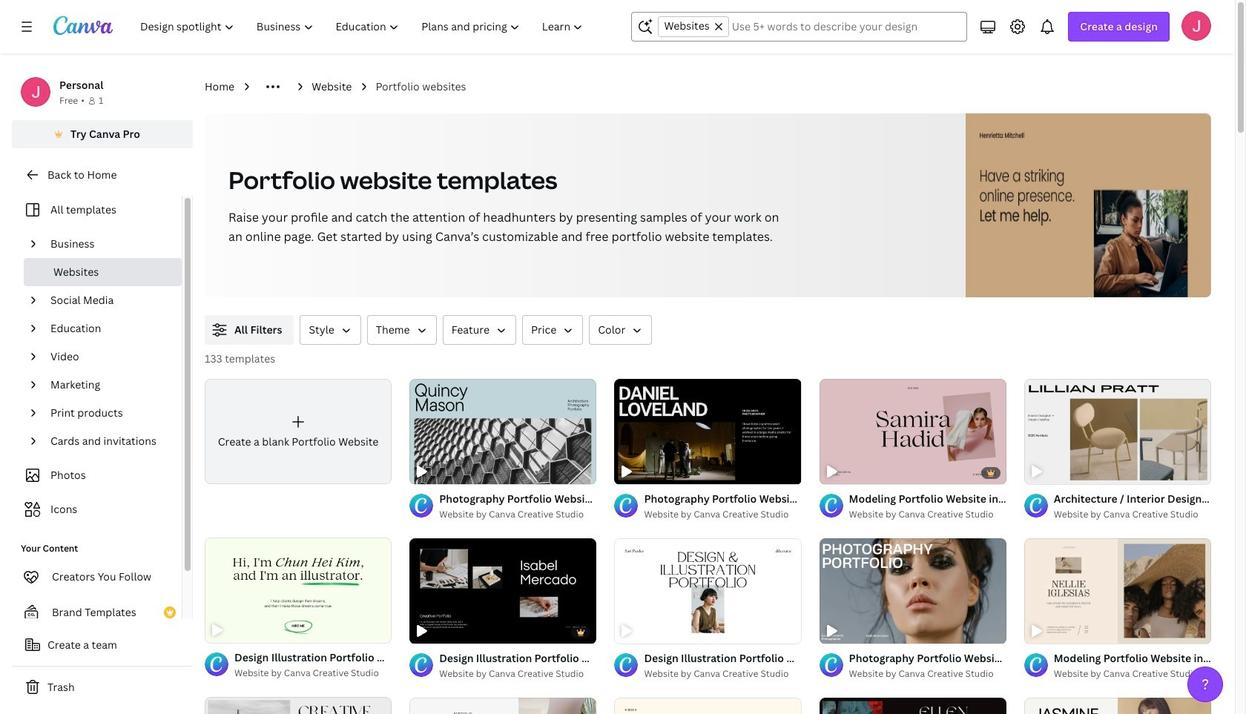 Task type: locate. For each thing, give the bounding box(es) containing it.
portfolio website templates image
[[967, 114, 1212, 298], [967, 114, 1212, 298]]

None search field
[[632, 12, 968, 42]]



Task type: vqa. For each thing, say whether or not it's contained in the screenshot.
Portfolio website templates image
yes



Task type: describe. For each thing, give the bounding box(es) containing it.
top level navigation element
[[131, 12, 596, 42]]

create a blank portfolio website element
[[205, 379, 392, 485]]

Search search field
[[732, 13, 959, 41]]

james peterson image
[[1182, 11, 1212, 41]]



